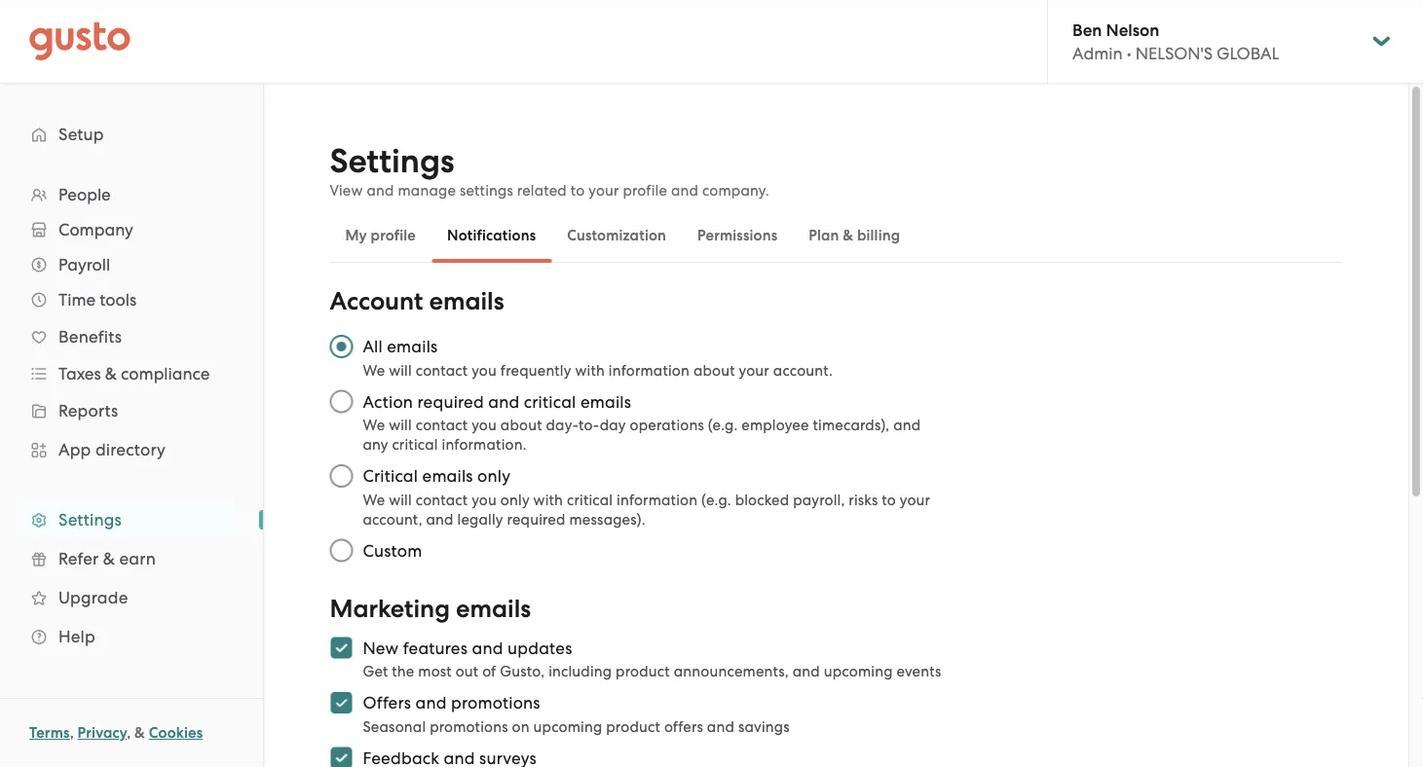 Task type: vqa. For each thing, say whether or not it's contained in the screenshot.
about to the top
yes



Task type: describe. For each thing, give the bounding box(es) containing it.
most
[[418, 664, 452, 681]]

with for all emails
[[575, 362, 605, 379]]

refer & earn
[[58, 550, 156, 569]]

app directory link
[[19, 433, 244, 468]]

out
[[456, 664, 479, 681]]

(e.g. inside we will contact you only with critical information (e.g. blocked payroll, risks to your account, and legally required messages).
[[702, 492, 731, 509]]

payroll button
[[19, 247, 244, 283]]

settings link
[[19, 503, 244, 538]]

your inside settings view and manage settings related to your profile and company.
[[589, 182, 619, 199]]

we for action
[[363, 417, 385, 434]]

Critical emails only radio
[[320, 455, 363, 498]]

only inside we will contact you only with critical information (e.g. blocked payroll, risks to your account, and legally required messages).
[[501, 492, 530, 509]]

& for compliance
[[105, 364, 117, 384]]

savings
[[738, 719, 790, 736]]

critical inside we will contact you only with critical information (e.g. blocked payroll, risks to your account, and legally required messages).
[[567, 492, 613, 509]]

custom
[[363, 541, 422, 561]]

action required and critical emails
[[363, 392, 631, 412]]

refer
[[58, 550, 99, 569]]

offers
[[664, 719, 703, 736]]

gusto,
[[500, 664, 545, 681]]

view
[[330, 182, 363, 199]]

ben nelson admin • nelson's global
[[1073, 20, 1280, 63]]

payroll,
[[793, 492, 845, 509]]

customization
[[567, 227, 667, 245]]

action
[[363, 392, 413, 412]]

gusto navigation element
[[0, 84, 263, 688]]

and right view
[[367, 182, 394, 199]]

emails for marketing emails
[[456, 594, 531, 624]]

1 vertical spatial upcoming
[[533, 719, 603, 736]]

company button
[[19, 212, 244, 247]]

•
[[1127, 44, 1132, 63]]

will for action
[[389, 417, 412, 434]]

and inside we will contact you only with critical information (e.g. blocked payroll, risks to your account, and legally required messages).
[[426, 511, 454, 528]]

contact for action
[[416, 417, 468, 434]]

on
[[512, 719, 530, 736]]

list containing people
[[0, 177, 263, 657]]

nelson
[[1106, 20, 1160, 40]]

information.
[[442, 436, 527, 454]]

seasonal promotions on upcoming product offers and savings
[[363, 719, 790, 736]]

company.
[[702, 182, 769, 199]]

of
[[482, 664, 496, 681]]

account.
[[773, 362, 833, 379]]

my
[[345, 227, 367, 245]]

Feedback and surveys checkbox
[[320, 737, 363, 768]]

offers and promotions
[[363, 694, 540, 713]]

new features and updates
[[363, 639, 573, 658]]

we for all
[[363, 362, 385, 379]]

messages).
[[569, 511, 646, 528]]

time tools button
[[19, 283, 244, 318]]

compliance
[[121, 364, 210, 384]]

upgrade link
[[19, 581, 244, 616]]

terms
[[29, 725, 70, 742]]

we for critical
[[363, 492, 385, 509]]

& left 'cookies' button
[[135, 725, 145, 742]]

get the most out of gusto, including product announcements, and upcoming events
[[363, 664, 942, 681]]

settings
[[460, 182, 513, 199]]

cookies button
[[149, 722, 203, 745]]

offers
[[363, 694, 411, 713]]

with for critical emails only
[[534, 492, 563, 509]]

to inside settings view and manage settings related to your profile and company.
[[571, 182, 585, 199]]

global
[[1217, 44, 1280, 63]]

& for billing
[[843, 227, 854, 245]]

1 , from the left
[[70, 725, 74, 742]]

billing
[[857, 227, 900, 245]]

and left company.
[[671, 182, 699, 199]]

earn
[[119, 550, 156, 569]]

settings for settings
[[58, 511, 122, 530]]

Action required and critical emails radio
[[320, 380, 363, 423]]

1 vertical spatial promotions
[[430, 719, 508, 736]]

people
[[58, 185, 111, 205]]

seasonal
[[363, 719, 426, 736]]

we will contact you about day-to-day operations (e.g. employee timecards), and any critical information.
[[363, 417, 921, 454]]

setup link
[[19, 117, 244, 152]]

refer & earn link
[[19, 542, 244, 577]]

will for critical
[[389, 492, 412, 509]]

taxes & compliance
[[58, 364, 210, 384]]

admin
[[1073, 44, 1123, 63]]

taxes & compliance button
[[19, 357, 244, 392]]

manage
[[398, 182, 456, 199]]

day
[[600, 417, 626, 434]]

people button
[[19, 177, 244, 212]]

about inside "we will contact you about day-to-day operations (e.g. employee timecards), and any critical information."
[[501, 417, 542, 434]]

ben
[[1073, 20, 1102, 40]]

the
[[392, 664, 415, 681]]

time
[[58, 290, 96, 310]]

New features and updates checkbox
[[320, 627, 363, 670]]

and down frequently
[[488, 392, 520, 412]]

critical inside "we will contact you about day-to-day operations (e.g. employee timecards), and any critical information."
[[392, 436, 438, 454]]

app
[[58, 440, 91, 460]]

marketing emails
[[330, 594, 531, 624]]

notifications button
[[432, 212, 552, 259]]

new
[[363, 639, 399, 658]]

cookies
[[149, 725, 203, 742]]

app directory
[[58, 440, 166, 460]]

taxes
[[58, 364, 101, 384]]



Task type: locate. For each thing, give the bounding box(es) containing it.
1 vertical spatial product
[[606, 719, 661, 736]]

0 vertical spatial about
[[694, 362, 735, 379]]

1 horizontal spatial to
[[882, 492, 896, 509]]

0 vertical spatial with
[[575, 362, 605, 379]]

about down 'action required and critical emails'
[[501, 417, 542, 434]]

1 will from the top
[[389, 362, 412, 379]]

2 will from the top
[[389, 417, 412, 434]]

your left account.
[[739, 362, 770, 379]]

we down all
[[363, 362, 385, 379]]

1 vertical spatial to
[[882, 492, 896, 509]]

payroll
[[58, 255, 110, 275]]

profile right my
[[371, 227, 416, 245]]

home image
[[29, 22, 131, 61]]

1 we from the top
[[363, 362, 385, 379]]

& right plan
[[843, 227, 854, 245]]

0 horizontal spatial your
[[589, 182, 619, 199]]

1 vertical spatial your
[[739, 362, 770, 379]]

risks
[[849, 492, 878, 509]]

2 vertical spatial contact
[[416, 492, 468, 509]]

you inside "we will contact you about day-to-day operations (e.g. employee timecards), and any critical information."
[[472, 417, 497, 434]]

1 horizontal spatial upcoming
[[824, 664, 893, 681]]

about up operations
[[694, 362, 735, 379]]

1 vertical spatial contact
[[416, 417, 468, 434]]

all
[[363, 337, 383, 357]]

0 vertical spatial to
[[571, 182, 585, 199]]

1 horizontal spatial your
[[739, 362, 770, 379]]

3 will from the top
[[389, 492, 412, 509]]

notifications
[[447, 227, 536, 245]]

privacy
[[78, 725, 127, 742]]

settings for settings view and manage settings related to your profile and company.
[[330, 142, 455, 181]]

features
[[403, 639, 468, 658]]

including
[[549, 664, 612, 681]]

and down most
[[416, 694, 447, 713]]

,
[[70, 725, 74, 742], [127, 725, 131, 742]]

0 horizontal spatial about
[[501, 417, 542, 434]]

only up legally
[[501, 492, 530, 509]]

2 vertical spatial critical
[[567, 492, 613, 509]]

upcoming left events
[[824, 664, 893, 681]]

setup
[[58, 125, 104, 144]]

my profile button
[[330, 212, 432, 259]]

required
[[418, 392, 484, 412], [507, 511, 566, 528]]

and right timecards),
[[894, 417, 921, 434]]

0 vertical spatial critical
[[524, 392, 576, 412]]

2 vertical spatial we
[[363, 492, 385, 509]]

0 horizontal spatial required
[[418, 392, 484, 412]]

and right 'offers'
[[707, 719, 735, 736]]

with down day-
[[534, 492, 563, 509]]

0 horizontal spatial with
[[534, 492, 563, 509]]

employee
[[742, 417, 809, 434]]

1 horizontal spatial ,
[[127, 725, 131, 742]]

0 vertical spatial promotions
[[451, 694, 540, 713]]

1 horizontal spatial profile
[[623, 182, 667, 199]]

we up any
[[363, 417, 385, 434]]

Offers and promotions checkbox
[[320, 682, 363, 725]]

will up account, on the left of the page
[[389, 492, 412, 509]]

contact down all emails
[[416, 362, 468, 379]]

settings inside gusto navigation element
[[58, 511, 122, 530]]

1 vertical spatial information
[[617, 492, 698, 509]]

emails down information. at the left of page
[[422, 467, 473, 486]]

1 vertical spatial with
[[534, 492, 563, 509]]

will inside "we will contact you about day-to-day operations (e.g. employee timecards), and any critical information."
[[389, 417, 412, 434]]

(e.g. inside "we will contact you about day-to-day operations (e.g. employee timecards), and any critical information."
[[708, 417, 738, 434]]

1 vertical spatial we
[[363, 417, 385, 434]]

we will contact you frequently with information about your account.
[[363, 362, 833, 379]]

day-
[[546, 417, 579, 434]]

critical up messages).
[[567, 492, 613, 509]]

you up 'action required and critical emails'
[[472, 362, 497, 379]]

3 you from the top
[[472, 492, 497, 509]]

1 vertical spatial only
[[501, 492, 530, 509]]

profile inside settings view and manage settings related to your profile and company.
[[623, 182, 667, 199]]

we inside we will contact you only with critical information (e.g. blocked payroll, risks to your account, and legally required messages).
[[363, 492, 385, 509]]

terms , privacy , & cookies
[[29, 725, 203, 742]]

all emails
[[363, 337, 438, 357]]

0 vertical spatial product
[[616, 664, 670, 681]]

settings view and manage settings related to your profile and company.
[[330, 142, 769, 199]]

upcoming right "on"
[[533, 719, 603, 736]]

product left 'offers'
[[606, 719, 661, 736]]

to-
[[579, 417, 600, 434]]

upgrade
[[58, 588, 128, 608]]

0 vertical spatial you
[[472, 362, 497, 379]]

you for and
[[472, 417, 497, 434]]

1 vertical spatial settings
[[58, 511, 122, 530]]

0 vertical spatial information
[[609, 362, 690, 379]]

will for all
[[389, 362, 412, 379]]

with inside we will contact you only with critical information (e.g. blocked payroll, risks to your account, and legally required messages).
[[534, 492, 563, 509]]

events
[[897, 664, 942, 681]]

promotions down of
[[451, 694, 540, 713]]

your right risks
[[900, 492, 931, 509]]

0 horizontal spatial settings
[[58, 511, 122, 530]]

0 horizontal spatial ,
[[70, 725, 74, 742]]

benefits
[[58, 327, 122, 347]]

information up operations
[[609, 362, 690, 379]]

profile inside button
[[371, 227, 416, 245]]

emails right all
[[387, 337, 438, 357]]

profile
[[623, 182, 667, 199], [371, 227, 416, 245]]

your inside we will contact you only with critical information (e.g. blocked payroll, risks to your account, and legally required messages).
[[900, 492, 931, 509]]

1 horizontal spatial settings
[[330, 142, 455, 181]]

2 vertical spatial you
[[472, 492, 497, 509]]

company
[[58, 220, 133, 240]]

contact inside "we will contact you about day-to-day operations (e.g. employee timecards), and any critical information."
[[416, 417, 468, 434]]

, left cookies
[[127, 725, 131, 742]]

required right legally
[[507, 511, 566, 528]]

0 vertical spatial only
[[478, 467, 511, 486]]

critical
[[363, 467, 418, 486]]

0 horizontal spatial to
[[571, 182, 585, 199]]

we
[[363, 362, 385, 379], [363, 417, 385, 434], [363, 492, 385, 509]]

list
[[0, 177, 263, 657]]

you
[[472, 362, 497, 379], [472, 417, 497, 434], [472, 492, 497, 509]]

& right taxes
[[105, 364, 117, 384]]

1 horizontal spatial with
[[575, 362, 605, 379]]

help
[[58, 627, 95, 647]]

1 you from the top
[[472, 362, 497, 379]]

3 contact from the top
[[416, 492, 468, 509]]

you inside we will contact you only with critical information (e.g. blocked payroll, risks to your account, and legally required messages).
[[472, 492, 497, 509]]

promotions down offers and promotions
[[430, 719, 508, 736]]

we up account, on the left of the page
[[363, 492, 385, 509]]

2 we from the top
[[363, 417, 385, 434]]

0 vertical spatial upcoming
[[824, 664, 893, 681]]

contact down critical emails only on the bottom
[[416, 492, 468, 509]]

settings up refer on the bottom of the page
[[58, 511, 122, 530]]

2 vertical spatial your
[[900, 492, 931, 509]]

upcoming
[[824, 664, 893, 681], [533, 719, 603, 736]]

customization button
[[552, 212, 682, 259]]

to right risks
[[882, 492, 896, 509]]

information inside we will contact you only with critical information (e.g. blocked payroll, risks to your account, and legally required messages).
[[617, 492, 698, 509]]

settings inside settings view and manage settings related to your profile and company.
[[330, 142, 455, 181]]

announcements,
[[674, 664, 789, 681]]

1 vertical spatial required
[[507, 511, 566, 528]]

emails up new features and updates
[[456, 594, 531, 624]]

2 you from the top
[[472, 417, 497, 434]]

plan & billing button
[[793, 212, 916, 259]]

emails for critical emails only
[[422, 467, 473, 486]]

0 vertical spatial will
[[389, 362, 412, 379]]

0 vertical spatial settings
[[330, 142, 455, 181]]

All emails radio
[[320, 325, 363, 368]]

account emails
[[330, 287, 504, 317]]

and
[[367, 182, 394, 199], [671, 182, 699, 199], [488, 392, 520, 412], [894, 417, 921, 434], [426, 511, 454, 528], [472, 639, 503, 658], [793, 664, 820, 681], [416, 694, 447, 713], [707, 719, 735, 736]]

0 horizontal spatial upcoming
[[533, 719, 603, 736]]

we will contact you only with critical information (e.g. blocked payroll, risks to your account, and legally required messages).
[[363, 492, 931, 528]]

required up information. at the left of page
[[418, 392, 484, 412]]

and up of
[[472, 639, 503, 658]]

1 vertical spatial about
[[501, 417, 542, 434]]

about
[[694, 362, 735, 379], [501, 417, 542, 434]]

critical
[[524, 392, 576, 412], [392, 436, 438, 454], [567, 492, 613, 509]]

and left legally
[[426, 511, 454, 528]]

nelson's
[[1136, 44, 1213, 63]]

emails up day
[[581, 392, 631, 412]]

2 contact from the top
[[416, 417, 468, 434]]

1 vertical spatial profile
[[371, 227, 416, 245]]

1 vertical spatial critical
[[392, 436, 438, 454]]

(e.g. left employee
[[708, 417, 738, 434]]

you up legally
[[472, 492, 497, 509]]

any
[[363, 436, 388, 454]]

legally
[[457, 511, 503, 528]]

0 vertical spatial profile
[[623, 182, 667, 199]]

with
[[575, 362, 605, 379], [534, 492, 563, 509]]

we inside "we will contact you about day-to-day operations (e.g. employee timecards), and any critical information."
[[363, 417, 385, 434]]

related
[[517, 182, 567, 199]]

and right "announcements,"
[[793, 664, 820, 681]]

& inside dropdown button
[[105, 364, 117, 384]]

you for only
[[472, 492, 497, 509]]

tools
[[100, 290, 137, 310]]

contact up information. at the left of page
[[416, 417, 468, 434]]

(e.g. left blocked
[[702, 492, 731, 509]]

settings tabs tab list
[[330, 209, 1343, 263]]

with right frequently
[[575, 362, 605, 379]]

settings up manage
[[330, 142, 455, 181]]

2 horizontal spatial your
[[900, 492, 931, 509]]

&
[[843, 227, 854, 245], [105, 364, 117, 384], [103, 550, 115, 569], [135, 725, 145, 742]]

operations
[[630, 417, 704, 434]]

0 horizontal spatial profile
[[371, 227, 416, 245]]

help link
[[19, 620, 244, 655]]

plan
[[809, 227, 839, 245]]

critical up critical emails only on the bottom
[[392, 436, 438, 454]]

required inside we will contact you only with critical information (e.g. blocked payroll, risks to your account, and legally required messages).
[[507, 511, 566, 528]]

time tools
[[58, 290, 137, 310]]

1 vertical spatial (e.g.
[[702, 492, 731, 509]]

will down action
[[389, 417, 412, 434]]

emails for account emails
[[429, 287, 504, 317]]

2 , from the left
[[127, 725, 131, 742]]

get
[[363, 664, 388, 681]]

1 vertical spatial will
[[389, 417, 412, 434]]

reports
[[58, 401, 118, 421]]

my profile
[[345, 227, 416, 245]]

you up information. at the left of page
[[472, 417, 497, 434]]

contact inside we will contact you only with critical information (e.g. blocked payroll, risks to your account, and legally required messages).
[[416, 492, 468, 509]]

& left earn
[[103, 550, 115, 569]]

product right the including
[[616, 664, 670, 681]]

contact for all
[[416, 362, 468, 379]]

3 we from the top
[[363, 492, 385, 509]]

1 contact from the top
[[416, 362, 468, 379]]

timecards),
[[813, 417, 890, 434]]

1 horizontal spatial required
[[507, 511, 566, 528]]

0 vertical spatial required
[[418, 392, 484, 412]]

Custom radio
[[320, 530, 363, 572]]

emails down the 'notifications'
[[429, 287, 504, 317]]

will down all emails
[[389, 362, 412, 379]]

emails for all emails
[[387, 337, 438, 357]]

and inside "we will contact you about day-to-day operations (e.g. employee timecards), and any critical information."
[[894, 417, 921, 434]]

to inside we will contact you only with critical information (e.g. blocked payroll, risks to your account, and legally required messages).
[[882, 492, 896, 509]]

plan & billing
[[809, 227, 900, 245]]

critical emails only
[[363, 467, 511, 486]]

0 vertical spatial we
[[363, 362, 385, 379]]

permissions button
[[682, 212, 793, 259]]

contact for critical
[[416, 492, 468, 509]]

frequently
[[501, 362, 572, 379]]

updates
[[508, 639, 573, 658]]

critical up day-
[[524, 392, 576, 412]]

directory
[[95, 440, 166, 460]]

& inside button
[[843, 227, 854, 245]]

will
[[389, 362, 412, 379], [389, 417, 412, 434], [389, 492, 412, 509]]

account
[[330, 287, 423, 317]]

only down information. at the left of page
[[478, 467, 511, 486]]

0 vertical spatial your
[[589, 182, 619, 199]]

, left privacy
[[70, 725, 74, 742]]

0 vertical spatial contact
[[416, 362, 468, 379]]

reports link
[[19, 394, 244, 429]]

profile up customization button
[[623, 182, 667, 199]]

privacy link
[[78, 725, 127, 742]]

will inside we will contact you only with critical information (e.g. blocked payroll, risks to your account, and legally required messages).
[[389, 492, 412, 509]]

& for earn
[[103, 550, 115, 569]]

your up customization
[[589, 182, 619, 199]]

information up messages).
[[617, 492, 698, 509]]

1 vertical spatial you
[[472, 417, 497, 434]]

1 horizontal spatial about
[[694, 362, 735, 379]]

terms link
[[29, 725, 70, 742]]

blocked
[[735, 492, 789, 509]]

0 vertical spatial (e.g.
[[708, 417, 738, 434]]

2 vertical spatial will
[[389, 492, 412, 509]]

to right related
[[571, 182, 585, 199]]

to
[[571, 182, 585, 199], [882, 492, 896, 509]]



